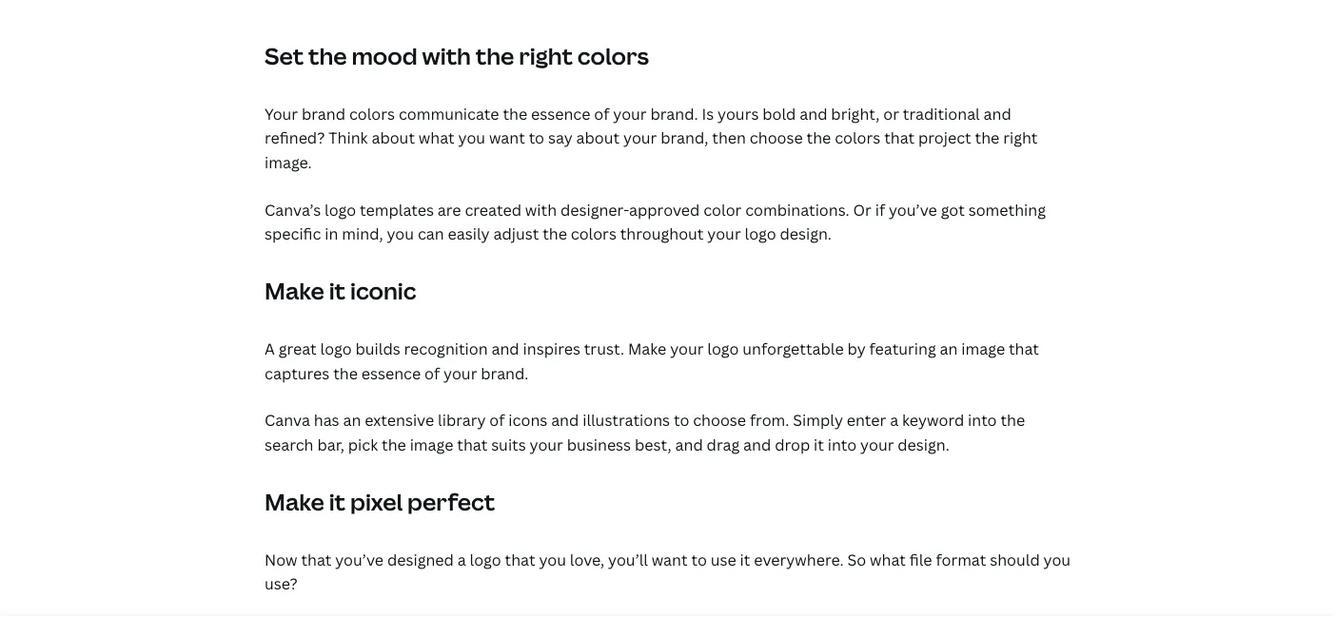 Task type: locate. For each thing, give the bounding box(es) containing it.
design.
[[780, 224, 832, 244], [898, 435, 950, 455]]

1 vertical spatial make
[[628, 339, 667, 359]]

brand.
[[651, 103, 699, 124], [481, 363, 529, 383]]

1 vertical spatial what
[[870, 550, 906, 570]]

1 horizontal spatial image
[[962, 339, 1006, 359]]

choose
[[750, 128, 803, 148], [693, 410, 746, 431]]

1 vertical spatial brand.
[[481, 363, 529, 383]]

1 vertical spatial design.
[[898, 435, 950, 455]]

to inside canva has an extensive library of icons and illustrations to choose from. simply enter a keyword into the search bar, pick the image that suits your business best, and drag and drop it into your design.
[[674, 410, 690, 431]]

you right should
[[1044, 550, 1071, 570]]

0 vertical spatial choose
[[750, 128, 803, 148]]

about right think
[[372, 128, 415, 148]]

that inside canva has an extensive library of icons and illustrations to choose from. simply enter a keyword into the search bar, pick the image that suits your business best, and drag and drop it into your design.
[[457, 435, 488, 455]]

of
[[594, 103, 610, 124], [425, 363, 440, 383], [490, 410, 505, 431]]

1 horizontal spatial into
[[968, 410, 997, 431]]

1 horizontal spatial right
[[1004, 128, 1038, 148]]

canva's logo templates are created with designer-approved color combinations. or if you've got something specific in mind, you can easily adjust the colors throughout your logo design.
[[265, 199, 1046, 244]]

brand. up icons
[[481, 363, 529, 383]]

and right the bold
[[800, 103, 828, 124]]

choose down the bold
[[750, 128, 803, 148]]

0 horizontal spatial you've
[[335, 550, 384, 570]]

the down extensive
[[382, 435, 406, 455]]

bar,
[[317, 435, 345, 455]]

to inside now that you've designed a logo that you love, you'll want to use it everywhere. so what file format should you use?
[[692, 550, 707, 570]]

choose inside the your brand colors communicate the essence of your brand. is yours bold and bright, or traditional and refined? think about what you want to say about your brand, then choose the colors that project the right image.
[[750, 128, 803, 148]]

0 horizontal spatial into
[[828, 435, 857, 455]]

1 horizontal spatial an
[[940, 339, 958, 359]]

1 vertical spatial choose
[[693, 410, 746, 431]]

your brand colors communicate the essence of your brand. is yours bold and bright, or traditional and refined? think about what you want to say about your brand, then choose the colors that project the right image.
[[265, 103, 1038, 173]]

1 horizontal spatial with
[[525, 199, 557, 220]]

make
[[265, 276, 324, 307], [628, 339, 667, 359], [265, 487, 324, 518]]

of inside the your brand colors communicate the essence of your brand. is yours bold and bright, or traditional and refined? think about what you want to say about your brand, then choose the colors that project the right image.
[[594, 103, 610, 124]]

to left say
[[529, 128, 545, 148]]

0 horizontal spatial about
[[372, 128, 415, 148]]

you down the communicate
[[459, 128, 486, 148]]

2 about from the left
[[577, 128, 620, 148]]

a great logo builds recognition and inspires trust. make your logo unforgettable by featuring an image that captures the essence of your brand.
[[265, 339, 1040, 383]]

0 vertical spatial what
[[419, 128, 455, 148]]

colors inside the canva's logo templates are created with designer-approved color combinations. or if you've got something specific in mind, you can easily adjust the colors throughout your logo design.
[[571, 224, 617, 244]]

brand. up brand,
[[651, 103, 699, 124]]

colors
[[578, 40, 649, 71], [349, 103, 395, 124], [835, 128, 881, 148], [571, 224, 617, 244]]

something
[[969, 199, 1046, 220]]

colors down bright,
[[835, 128, 881, 148]]

1 vertical spatial with
[[525, 199, 557, 220]]

the inside a great logo builds recognition and inspires trust. make your logo unforgettable by featuring an image that captures the essence of your brand.
[[333, 363, 358, 383]]

2 vertical spatial make
[[265, 487, 324, 518]]

0 vertical spatial with
[[422, 40, 471, 71]]

0 vertical spatial make
[[265, 276, 324, 307]]

has
[[314, 410, 340, 431]]

you down templates
[[387, 224, 414, 244]]

2 horizontal spatial of
[[594, 103, 610, 124]]

design. down keyword at the bottom right
[[898, 435, 950, 455]]

1 horizontal spatial of
[[490, 410, 505, 431]]

everywhere.
[[754, 550, 844, 570]]

1 horizontal spatial a
[[890, 410, 899, 431]]

0 vertical spatial an
[[940, 339, 958, 359]]

colors up think
[[349, 103, 395, 124]]

1 horizontal spatial design.
[[898, 435, 950, 455]]

0 horizontal spatial brand.
[[481, 363, 529, 383]]

0 horizontal spatial of
[[425, 363, 440, 383]]

0 horizontal spatial right
[[519, 40, 573, 71]]

right up say
[[519, 40, 573, 71]]

a right designed
[[458, 550, 466, 570]]

1 vertical spatial a
[[458, 550, 466, 570]]

captures
[[265, 363, 330, 383]]

0 horizontal spatial essence
[[362, 363, 421, 383]]

extensive
[[365, 410, 434, 431]]

adjust
[[494, 224, 539, 244]]

colors down designer-
[[571, 224, 617, 244]]

make down search
[[265, 487, 324, 518]]

communicate
[[399, 103, 499, 124]]

1 horizontal spatial about
[[577, 128, 620, 148]]

0 vertical spatial design.
[[780, 224, 832, 244]]

essence up say
[[531, 103, 591, 124]]

brand
[[302, 103, 346, 124]]

choose inside canva has an extensive library of icons and illustrations to choose from. simply enter a keyword into the search bar, pick the image that suits your business best, and drag and drop it into your design.
[[693, 410, 746, 431]]

what
[[419, 128, 455, 148], [870, 550, 906, 570]]

specific
[[265, 224, 321, 244]]

image inside canva has an extensive library of icons and illustrations to choose from. simply enter a keyword into the search bar, pick the image that suits your business best, and drag and drop it into your design.
[[410, 435, 454, 455]]

1 horizontal spatial want
[[652, 550, 688, 570]]

make right trust.
[[628, 339, 667, 359]]

want right you'll
[[652, 550, 688, 570]]

0 horizontal spatial choose
[[693, 410, 746, 431]]

canva's
[[265, 199, 321, 220]]

now that you've designed a logo that you love, you'll want to use it everywhere. so what file format should you use?
[[265, 550, 1071, 594]]

essence inside a great logo builds recognition and inspires trust. make your logo unforgettable by featuring an image that captures the essence of your brand.
[[362, 363, 421, 383]]

it inside now that you've designed a logo that you love, you'll want to use it everywhere. so what file format should you use?
[[740, 550, 751, 570]]

approved
[[629, 199, 700, 220]]

your inside the canva's logo templates are created with designer-approved color combinations. or if you've got something specific in mind, you can easily adjust the colors throughout your logo design.
[[708, 224, 741, 244]]

0 horizontal spatial to
[[529, 128, 545, 148]]

an
[[940, 339, 958, 359], [343, 410, 361, 431]]

1 vertical spatial right
[[1004, 128, 1038, 148]]

design. down combinations.
[[780, 224, 832, 244]]

about
[[372, 128, 415, 148], [577, 128, 620, 148]]

you
[[459, 128, 486, 148], [387, 224, 414, 244], [539, 550, 566, 570], [1044, 550, 1071, 570]]

0 vertical spatial you've
[[889, 199, 938, 220]]

the right the communicate
[[503, 103, 528, 124]]

design. inside canva has an extensive library of icons and illustrations to choose from. simply enter a keyword into the search bar, pick the image that suits your business best, and drag and drop it into your design.
[[898, 435, 950, 455]]

the inside the canva's logo templates are created with designer-approved color combinations. or if you've got something specific in mind, you can easily adjust the colors throughout your logo design.
[[543, 224, 567, 244]]

1 horizontal spatial choose
[[750, 128, 803, 148]]

to left use
[[692, 550, 707, 570]]

canva has an extensive library of icons and illustrations to choose from. simply enter a keyword into the search bar, pick the image that suits your business best, and drag and drop it into your design.
[[265, 410, 1026, 455]]

with
[[422, 40, 471, 71], [525, 199, 557, 220]]

1 vertical spatial to
[[674, 410, 690, 431]]

0 vertical spatial a
[[890, 410, 899, 431]]

0 horizontal spatial want
[[489, 128, 525, 148]]

project
[[919, 128, 972, 148]]

to
[[529, 128, 545, 148], [674, 410, 690, 431], [692, 550, 707, 570]]

it inside canva has an extensive library of icons and illustrations to choose from. simply enter a keyword into the search bar, pick the image that suits your business best, and drag and drop it into your design.
[[814, 435, 824, 455]]

that inside the your brand colors communicate the essence of your brand. is yours bold and bright, or traditional and refined? think about what you want to say about your brand, then choose the colors that project the right image.
[[885, 128, 915, 148]]

essence inside the your brand colors communicate the essence of your brand. is yours bold and bright, or traditional and refined? think about what you want to say about your brand, then choose the colors that project the right image.
[[531, 103, 591, 124]]

it left pixel
[[329, 487, 346, 518]]

a inside canva has an extensive library of icons and illustrations to choose from. simply enter a keyword into the search bar, pick the image that suits your business best, and drag and drop it into your design.
[[890, 410, 899, 431]]

1 vertical spatial image
[[410, 435, 454, 455]]

created
[[465, 199, 522, 220]]

about right say
[[577, 128, 620, 148]]

0 vertical spatial of
[[594, 103, 610, 124]]

perfect
[[408, 487, 495, 518]]

make down the specific
[[265, 276, 324, 307]]

0 horizontal spatial an
[[343, 410, 361, 431]]

love,
[[570, 550, 605, 570]]

logo down combinations.
[[745, 224, 777, 244]]

logo inside now that you've designed a logo that you love, you'll want to use it everywhere. so what file format should you use?
[[470, 550, 501, 570]]

brand. inside a great logo builds recognition and inspires trust. make your logo unforgettable by featuring an image that captures the essence of your brand.
[[481, 363, 529, 383]]

1 vertical spatial of
[[425, 363, 440, 383]]

and
[[800, 103, 828, 124], [984, 103, 1012, 124], [492, 339, 520, 359], [551, 410, 579, 431], [676, 435, 703, 455], [744, 435, 771, 455]]

1 horizontal spatial essence
[[531, 103, 591, 124]]

1 vertical spatial you've
[[335, 550, 384, 570]]

want inside the your brand colors communicate the essence of your brand. is yours bold and bright, or traditional and refined? think about what you want to say about your brand, then choose the colors that project the right image.
[[489, 128, 525, 148]]

1 vertical spatial an
[[343, 410, 361, 431]]

1 horizontal spatial you've
[[889, 199, 938, 220]]

1 about from the left
[[372, 128, 415, 148]]

image inside a great logo builds recognition and inspires trust. make your logo unforgettable by featuring an image that captures the essence of your brand.
[[962, 339, 1006, 359]]

make inside a great logo builds recognition and inspires trust. make your logo unforgettable by featuring an image that captures the essence of your brand.
[[628, 339, 667, 359]]

0 horizontal spatial image
[[410, 435, 454, 455]]

1 vertical spatial want
[[652, 550, 688, 570]]

to right illustrations
[[674, 410, 690, 431]]

right inside the your brand colors communicate the essence of your brand. is yours bold and bright, or traditional and refined? think about what you want to say about your brand, then choose the colors that project the right image.
[[1004, 128, 1038, 148]]

a right enter
[[890, 410, 899, 431]]

image.
[[265, 152, 312, 173]]

1 horizontal spatial what
[[870, 550, 906, 570]]

throughout
[[621, 224, 704, 244]]

0 vertical spatial brand.
[[651, 103, 699, 124]]

2 vertical spatial to
[[692, 550, 707, 570]]

builds
[[356, 339, 401, 359]]

you've down pixel
[[335, 550, 384, 570]]

your left brand,
[[624, 128, 657, 148]]

you've
[[889, 199, 938, 220], [335, 550, 384, 570]]

want
[[489, 128, 525, 148], [652, 550, 688, 570]]

easily
[[448, 224, 490, 244]]

the right the project
[[976, 128, 1000, 148]]

with up adjust
[[525, 199, 557, 220]]

is
[[702, 103, 714, 124]]

0 vertical spatial essence
[[531, 103, 591, 124]]

your
[[613, 103, 647, 124], [624, 128, 657, 148], [708, 224, 741, 244], [670, 339, 704, 359], [444, 363, 477, 383], [530, 435, 564, 455], [861, 435, 894, 455]]

essence down builds
[[362, 363, 421, 383]]

image
[[962, 339, 1006, 359], [410, 435, 454, 455]]

colors up the your brand colors communicate the essence of your brand. is yours bold and bright, or traditional and refined? think about what you want to say about your brand, then choose the colors that project the right image.
[[578, 40, 649, 71]]

your down color
[[708, 224, 741, 244]]

what down the communicate
[[419, 128, 455, 148]]

0 vertical spatial image
[[962, 339, 1006, 359]]

or
[[854, 199, 872, 220]]

the
[[308, 40, 347, 71], [476, 40, 514, 71], [503, 103, 528, 124], [807, 128, 831, 148], [976, 128, 1000, 148], [543, 224, 567, 244], [333, 363, 358, 383], [1001, 410, 1026, 431], [382, 435, 406, 455]]

the up the communicate
[[476, 40, 514, 71]]

you've inside the canva's logo templates are created with designer-approved color combinations. or if you've got something specific in mind, you can easily adjust the colors throughout your logo design.
[[889, 199, 938, 220]]

1 horizontal spatial to
[[674, 410, 690, 431]]

0 horizontal spatial a
[[458, 550, 466, 570]]

your down enter
[[861, 435, 894, 455]]

your down icons
[[530, 435, 564, 455]]

design. inside the canva's logo templates are created with designer-approved color combinations. or if you've got something specific in mind, you can easily adjust the colors throughout your logo design.
[[780, 224, 832, 244]]

bright,
[[832, 103, 880, 124]]

you inside the canva's logo templates are created with designer-approved color combinations. or if you've got something specific in mind, you can easily adjust the colors throughout your logo design.
[[387, 224, 414, 244]]

you've right if
[[889, 199, 938, 220]]

image down library
[[410, 435, 454, 455]]

0 horizontal spatial design.
[[780, 224, 832, 244]]

2 horizontal spatial to
[[692, 550, 707, 570]]

into right keyword at the bottom right
[[968, 410, 997, 431]]

the right adjust
[[543, 224, 567, 244]]

color
[[704, 199, 742, 220]]

want inside now that you've designed a logo that you love, you'll want to use it everywhere. so what file format should you use?
[[652, 550, 688, 570]]

yours
[[718, 103, 759, 124]]

into down simply
[[828, 435, 857, 455]]

choose up drag at bottom
[[693, 410, 746, 431]]

and right icons
[[551, 410, 579, 431]]

icons
[[509, 410, 548, 431]]

it left "iconic"
[[329, 276, 346, 307]]

the down builds
[[333, 363, 358, 383]]

essence
[[531, 103, 591, 124], [362, 363, 421, 383]]

drag
[[707, 435, 740, 455]]

right up something at top
[[1004, 128, 1038, 148]]

make it iconic
[[265, 276, 417, 307]]

image right featuring
[[962, 339, 1006, 359]]

it down simply
[[814, 435, 824, 455]]

right
[[519, 40, 573, 71], [1004, 128, 1038, 148]]

1 vertical spatial essence
[[362, 363, 421, 383]]

the right keyword at the bottom right
[[1001, 410, 1026, 431]]

2 vertical spatial of
[[490, 410, 505, 431]]

and left drag at bottom
[[676, 435, 703, 455]]

want left say
[[489, 128, 525, 148]]

with up the communicate
[[422, 40, 471, 71]]

what right so
[[870, 550, 906, 570]]

an right featuring
[[940, 339, 958, 359]]

an right has
[[343, 410, 361, 431]]

0 horizontal spatial what
[[419, 128, 455, 148]]

the right set
[[308, 40, 347, 71]]

and left inspires
[[492, 339, 520, 359]]

0 vertical spatial to
[[529, 128, 545, 148]]

that inside a great logo builds recognition and inspires trust. make your logo unforgettable by featuring an image that captures the essence of your brand.
[[1009, 339, 1040, 359]]

0 vertical spatial right
[[519, 40, 573, 71]]

bold
[[763, 103, 796, 124]]

should
[[990, 550, 1040, 570]]

logo
[[325, 199, 356, 220], [745, 224, 777, 244], [320, 339, 352, 359], [708, 339, 739, 359], [470, 550, 501, 570]]

it
[[329, 276, 346, 307], [814, 435, 824, 455], [329, 487, 346, 518], [740, 550, 751, 570]]

great
[[279, 339, 317, 359]]

logo up in
[[325, 199, 356, 220]]

your
[[265, 103, 298, 124]]

logo right designed
[[470, 550, 501, 570]]

a
[[890, 410, 899, 431], [458, 550, 466, 570]]

0 vertical spatial want
[[489, 128, 525, 148]]

1 horizontal spatial brand.
[[651, 103, 699, 124]]

in
[[325, 224, 338, 244]]

it right use
[[740, 550, 751, 570]]



Task type: vqa. For each thing, say whether or not it's contained in the screenshot.
'approved' in the top of the page
yes



Task type: describe. For each thing, give the bounding box(es) containing it.
best,
[[635, 435, 672, 455]]

illustrations
[[583, 410, 670, 431]]

brand. inside the your brand colors communicate the essence of your brand. is yours bold and bright, or traditional and refined? think about what you want to say about your brand, then choose the colors that project the right image.
[[651, 103, 699, 124]]

now
[[265, 550, 298, 570]]

from.
[[750, 410, 790, 431]]

your right trust.
[[670, 339, 704, 359]]

business
[[567, 435, 631, 455]]

what inside now that you've designed a logo that you love, you'll want to use it everywhere. so what file format should you use?
[[870, 550, 906, 570]]

mood
[[352, 40, 418, 71]]

iconic
[[350, 276, 417, 307]]

got
[[941, 199, 965, 220]]

of inside a great logo builds recognition and inspires trust. make your logo unforgettable by featuring an image that captures the essence of your brand.
[[425, 363, 440, 383]]

simply
[[793, 410, 843, 431]]

designed
[[387, 550, 454, 570]]

set the mood with the right colors
[[265, 40, 649, 71]]

use
[[711, 550, 737, 570]]

by
[[848, 339, 866, 359]]

make for make it iconic
[[265, 276, 324, 307]]

logo left unforgettable
[[708, 339, 739, 359]]

your left is
[[613, 103, 647, 124]]

you'll
[[608, 550, 648, 570]]

drop
[[775, 435, 810, 455]]

recognition
[[404, 339, 488, 359]]

enter
[[847, 410, 887, 431]]

use?
[[265, 574, 298, 594]]

search
[[265, 435, 314, 455]]

inspires
[[523, 339, 581, 359]]

or
[[884, 103, 900, 124]]

and right the traditional
[[984, 103, 1012, 124]]

logo right great
[[320, 339, 352, 359]]

refined?
[[265, 128, 325, 148]]

your down recognition
[[444, 363, 477, 383]]

unforgettable
[[743, 339, 844, 359]]

suits
[[491, 435, 526, 455]]

say
[[548, 128, 573, 148]]

you inside the your brand colors communicate the essence of your brand. is yours bold and bright, or traditional and refined? think about what you want to say about your brand, then choose the colors that project the right image.
[[459, 128, 486, 148]]

pick
[[348, 435, 378, 455]]

keyword
[[903, 410, 965, 431]]

set
[[265, 40, 304, 71]]

templates
[[360, 199, 434, 220]]

an inside canva has an extensive library of icons and illustrations to choose from. simply enter a keyword into the search bar, pick the image that suits your business best, and drag and drop it into your design.
[[343, 410, 361, 431]]

pixel
[[350, 487, 403, 518]]

designer-
[[561, 199, 629, 220]]

0 vertical spatial into
[[968, 410, 997, 431]]

file
[[910, 550, 933, 570]]

can
[[418, 224, 444, 244]]

with inside the canva's logo templates are created with designer-approved color combinations. or if you've got something specific in mind, you can easily adjust the colors throughout your logo design.
[[525, 199, 557, 220]]

an inside a great logo builds recognition and inspires trust. make your logo unforgettable by featuring an image that captures the essence of your brand.
[[940, 339, 958, 359]]

trust.
[[584, 339, 625, 359]]

to inside the your brand colors communicate the essence of your brand. is yours bold and bright, or traditional and refined? think about what you want to say about your brand, then choose the colors that project the right image.
[[529, 128, 545, 148]]

a
[[265, 339, 275, 359]]

are
[[438, 199, 461, 220]]

format
[[936, 550, 987, 570]]

of inside canva has an extensive library of icons and illustrations to choose from. simply enter a keyword into the search bar, pick the image that suits your business best, and drag and drop it into your design.
[[490, 410, 505, 431]]

a inside now that you've designed a logo that you love, you'll want to use it everywhere. so what file format should you use?
[[458, 550, 466, 570]]

library
[[438, 410, 486, 431]]

and inside a great logo builds recognition and inspires trust. make your logo unforgettable by featuring an image that captures the essence of your brand.
[[492, 339, 520, 359]]

what inside the your brand colors communicate the essence of your brand. is yours bold and bright, or traditional and refined? think about what you want to say about your brand, then choose the colors that project the right image.
[[419, 128, 455, 148]]

0 horizontal spatial with
[[422, 40, 471, 71]]

make for make it pixel perfect
[[265, 487, 324, 518]]

the up combinations.
[[807, 128, 831, 148]]

you've inside now that you've designed a logo that you love, you'll want to use it everywhere. so what file format should you use?
[[335, 550, 384, 570]]

then
[[712, 128, 746, 148]]

mind,
[[342, 224, 383, 244]]

you left the love, at the left of the page
[[539, 550, 566, 570]]

1 vertical spatial into
[[828, 435, 857, 455]]

make it pixel perfect
[[265, 487, 495, 518]]

and down from.
[[744, 435, 771, 455]]

brand,
[[661, 128, 709, 148]]

combinations.
[[746, 199, 850, 220]]

if
[[876, 199, 886, 220]]

canva
[[265, 410, 310, 431]]

so
[[848, 550, 867, 570]]

traditional
[[903, 103, 980, 124]]

think
[[329, 128, 368, 148]]

featuring
[[870, 339, 937, 359]]



